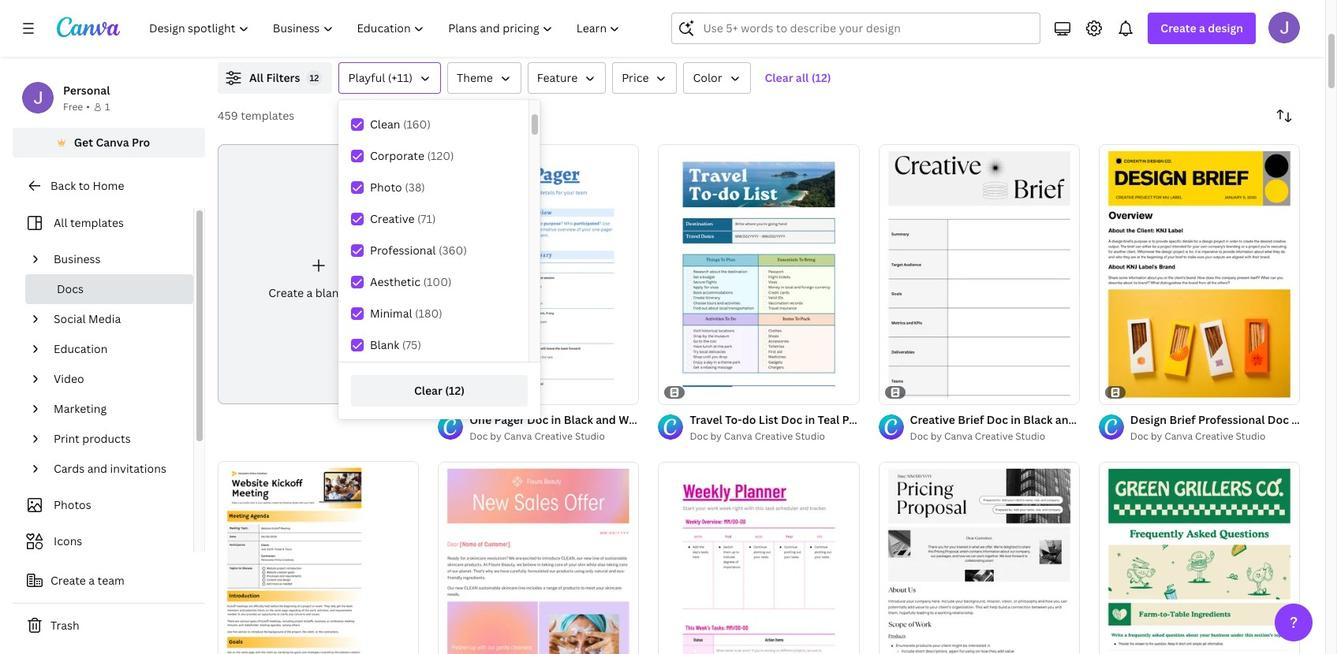 Task type: describe. For each thing, give the bounding box(es) containing it.
(120)
[[427, 148, 454, 163]]

one pager doc in black and white blue light blue classic professional style image
[[438, 144, 639, 405]]

creative brief doc in black and white grey editorial style link
[[910, 412, 1216, 429]]

pro
[[132, 135, 150, 150]]

cards and invitations
[[54, 462, 166, 477]]

video link
[[47, 364, 184, 394]]

travel to-do list doc in teal pastel green pastel purple vibrant professional style image
[[658, 144, 860, 405]]

doc by canva creative studio link for weekly planner doc in magenta light pink vibrant professional style image
[[690, 429, 860, 445]]

jacob simon image
[[1269, 12, 1300, 43]]

clear for clear all (12)
[[765, 70, 793, 85]]

photo
[[370, 180, 402, 195]]

all for all templates
[[54, 215, 67, 230]]

photos
[[54, 498, 91, 513]]

social media
[[54, 312, 121, 327]]

design
[[1208, 21, 1243, 36]]

all
[[796, 70, 809, 85]]

in
[[1011, 413, 1021, 428]]

style
[[1189, 413, 1216, 428]]

playful (+11) button
[[339, 62, 441, 94]]

icons link
[[22, 527, 184, 557]]

white
[[1078, 413, 1110, 428]]

marketing link
[[47, 394, 184, 424]]

print
[[54, 432, 80, 447]]

to
[[79, 178, 90, 193]]

all for all filters
[[249, 70, 264, 85]]

media
[[88, 312, 121, 327]]

trash
[[50, 619, 79, 634]]

(71)
[[417, 211, 436, 226]]

a for team
[[89, 574, 95, 589]]

(180)
[[415, 306, 442, 321]]

clear all (12)
[[765, 70, 831, 85]]

social media link
[[47, 305, 184, 335]]

clear for clear (12)
[[414, 383, 443, 398]]

create for create a design
[[1161, 21, 1197, 36]]

clear (12) button
[[351, 376, 528, 407]]

a for blank
[[307, 286, 313, 301]]

color button
[[684, 62, 751, 94]]

black
[[1024, 413, 1053, 428]]

food & restaurant faqs doc in green cream yellow bold nostalgia style image
[[1099, 462, 1300, 655]]

blank (75)
[[370, 338, 421, 353]]

studio for business letter professional doc in salmon light blue gradients style image
[[575, 430, 605, 443]]

create a blank doc link
[[218, 144, 419, 405]]

canva inside 'button'
[[96, 135, 129, 150]]

creative brief doc in black and white grey editorial style doc by canva creative studio
[[910, 413, 1216, 443]]

(360)
[[439, 243, 467, 258]]

color
[[693, 70, 722, 85]]

pricing proposal professional doc in white black grey sleek monochrome style image
[[879, 462, 1080, 655]]

blank
[[315, 286, 344, 301]]

canva for 'travel to-do list doc in teal pastel green pastel purple vibrant professional style' image
[[724, 430, 752, 443]]

brief
[[958, 413, 984, 428]]

team
[[97, 574, 125, 589]]

playful (+11)
[[348, 70, 413, 85]]

icons
[[54, 534, 82, 549]]

doc by canva creative studio for business letter professional doc in salmon light blue gradients style image
[[470, 430, 605, 443]]

business letter professional doc in salmon light blue gradients style image
[[438, 462, 639, 655]]

video
[[54, 372, 84, 387]]

Search search field
[[703, 13, 1031, 43]]

create a blank doc element
[[218, 144, 419, 405]]

create a blank doc
[[268, 286, 368, 301]]

create for create a blank doc
[[268, 286, 304, 301]]

canva for design brief professional doc in yellow black grey bold modern style image
[[1165, 430, 1193, 443]]

invitations
[[110, 462, 166, 477]]

12 filter options selected element
[[306, 70, 322, 86]]

aesthetic (100)
[[370, 275, 452, 290]]

free •
[[63, 100, 90, 114]]

create a design
[[1161, 21, 1243, 36]]

photos link
[[22, 491, 184, 521]]

business
[[54, 252, 101, 267]]

minimal
[[370, 306, 412, 321]]

marketing
[[54, 402, 107, 417]]

studio for weekly planner doc in magenta light pink vibrant professional style image
[[795, 430, 825, 443]]

1
[[105, 100, 110, 114]]

all templates link
[[22, 208, 184, 238]]

Sort by button
[[1269, 100, 1300, 132]]

studio for food & restaurant faqs doc in green cream yellow bold nostalgia style image
[[1236, 430, 1266, 443]]

weekly planner doc in magenta light pink vibrant professional style image
[[658, 462, 860, 655]]

home
[[93, 178, 124, 193]]

creative (71)
[[370, 211, 436, 226]]

grey
[[1112, 413, 1138, 428]]

back
[[50, 178, 76, 193]]

photo (38)
[[370, 180, 425, 195]]

(38)
[[405, 180, 425, 195]]

a for design
[[1199, 21, 1205, 36]]

by inside creative brief doc in black and white grey editorial style doc by canva creative studio
[[931, 430, 942, 443]]

cards and invitations link
[[47, 454, 184, 484]]

clean (160)
[[370, 117, 431, 132]]



Task type: vqa. For each thing, say whether or not it's contained in the screenshot.
Text button
no



Task type: locate. For each thing, give the bounding box(es) containing it.
a left team on the left of the page
[[89, 574, 95, 589]]

get canva pro button
[[13, 128, 205, 158]]

by for business letter professional doc in salmon light blue gradients style image
[[490, 430, 502, 443]]

blank
[[370, 338, 399, 353]]

and
[[1055, 413, 1076, 428], [87, 462, 107, 477]]

top level navigation element
[[139, 13, 634, 44]]

theme
[[457, 70, 493, 85]]

1 vertical spatial create
[[268, 286, 304, 301]]

templates
[[241, 108, 294, 123], [70, 215, 124, 230]]

clear left all at the top right of the page
[[765, 70, 793, 85]]

2 studio from the left
[[795, 430, 825, 443]]

0 horizontal spatial (12)
[[445, 383, 465, 398]]

create inside dropdown button
[[1161, 21, 1197, 36]]

(12)
[[812, 70, 831, 85], [445, 383, 465, 398]]

by for weekly planner doc in magenta light pink vibrant professional style image
[[710, 430, 722, 443]]

products
[[82, 432, 131, 447]]

print products
[[54, 432, 131, 447]]

create a team
[[50, 574, 125, 589]]

create
[[1161, 21, 1197, 36], [268, 286, 304, 301], [50, 574, 86, 589]]

minimal (180)
[[370, 306, 442, 321]]

price
[[622, 70, 649, 85]]

canva inside creative brief doc in black and white grey editorial style doc by canva creative studio
[[944, 430, 973, 443]]

education link
[[47, 335, 184, 364]]

all left filters
[[249, 70, 264, 85]]

1 horizontal spatial a
[[307, 286, 313, 301]]

clean
[[370, 117, 400, 132]]

a inside create a blank doc element
[[307, 286, 313, 301]]

12
[[310, 72, 319, 84]]

•
[[86, 100, 90, 114]]

creative
[[370, 211, 415, 226], [910, 413, 955, 428], [534, 430, 573, 443], [755, 430, 793, 443], [975, 430, 1013, 443], [1195, 430, 1234, 443]]

2 horizontal spatial doc by canva creative studio
[[1130, 430, 1266, 443]]

design brief professional doc in yellow black grey bold modern style image
[[1099, 144, 1300, 405]]

docs
[[57, 282, 84, 297]]

and right black
[[1055, 413, 1076, 428]]

create a team button
[[13, 566, 205, 597]]

doc by canva creative studio for weekly planner doc in magenta light pink vibrant professional style image
[[690, 430, 825, 443]]

1 horizontal spatial doc by canva creative studio
[[690, 430, 825, 443]]

print products link
[[47, 424, 184, 454]]

professional (360)
[[370, 243, 467, 258]]

doc by canva creative studio link for pricing proposal professional doc in white black grey sleek monochrome style image
[[910, 429, 1080, 445]]

templates inside the all templates link
[[70, 215, 124, 230]]

feature
[[537, 70, 578, 85]]

and inside cards and invitations link
[[87, 462, 107, 477]]

(100)
[[423, 275, 452, 290]]

1 horizontal spatial all
[[249, 70, 264, 85]]

corporate (120)
[[370, 148, 454, 163]]

0 vertical spatial clear
[[765, 70, 793, 85]]

2 horizontal spatial create
[[1161, 21, 1197, 36]]

create down icons
[[50, 574, 86, 589]]

doc by canva creative studio for food & restaurant faqs doc in green cream yellow bold nostalgia style image
[[1130, 430, 1266, 443]]

by for food & restaurant faqs doc in green cream yellow bold nostalgia style image
[[1151, 430, 1162, 443]]

a
[[1199, 21, 1205, 36], [307, 286, 313, 301], [89, 574, 95, 589]]

0 horizontal spatial create
[[50, 574, 86, 589]]

clear down the "(75)"
[[414, 383, 443, 398]]

3 studio from the left
[[1016, 430, 1046, 443]]

4 by from the left
[[1151, 430, 1162, 443]]

0 horizontal spatial and
[[87, 462, 107, 477]]

1 doc by canva creative studio from the left
[[470, 430, 605, 443]]

0 vertical spatial create
[[1161, 21, 1197, 36]]

3 doc by canva creative studio from the left
[[1130, 430, 1266, 443]]

price button
[[612, 62, 677, 94]]

professional
[[370, 243, 436, 258]]

doc by canva creative studio link for food & restaurant faqs doc in green cream yellow bold nostalgia style image
[[1130, 429, 1300, 445]]

1 horizontal spatial templates
[[241, 108, 294, 123]]

back to home link
[[13, 170, 205, 202]]

all
[[249, 70, 264, 85], [54, 215, 67, 230]]

a inside create a design dropdown button
[[1199, 21, 1205, 36]]

creative brief doc in black and white grey editorial style image
[[879, 144, 1080, 405]]

2 vertical spatial a
[[89, 574, 95, 589]]

doc
[[347, 286, 368, 301], [987, 413, 1008, 428], [470, 430, 488, 443], [690, 430, 708, 443], [910, 430, 928, 443], [1130, 430, 1149, 443]]

create inside button
[[50, 574, 86, 589]]

0 horizontal spatial a
[[89, 574, 95, 589]]

all templates
[[54, 215, 124, 230]]

templates down back to home
[[70, 215, 124, 230]]

get
[[74, 135, 93, 150]]

create left "design"
[[1161, 21, 1197, 36]]

0 vertical spatial a
[[1199, 21, 1205, 36]]

doc by canva creative studio
[[470, 430, 605, 443], [690, 430, 825, 443], [1130, 430, 1266, 443]]

free
[[63, 100, 83, 114]]

filters
[[266, 70, 300, 85]]

0 horizontal spatial all
[[54, 215, 67, 230]]

0 horizontal spatial doc by canva creative studio
[[470, 430, 605, 443]]

clear all (12) button
[[757, 62, 839, 94]]

and right the cards
[[87, 462, 107, 477]]

1 studio from the left
[[575, 430, 605, 443]]

1 vertical spatial a
[[307, 286, 313, 301]]

clear (12)
[[414, 383, 465, 398]]

education
[[54, 342, 108, 357]]

4 doc by canva creative studio link from the left
[[1130, 429, 1300, 445]]

1 vertical spatial and
[[87, 462, 107, 477]]

2 vertical spatial create
[[50, 574, 86, 589]]

2 doc by canva creative studio link from the left
[[690, 429, 860, 445]]

theme button
[[447, 62, 521, 94]]

studio inside creative brief doc in black and white grey editorial style doc by canva creative studio
[[1016, 430, 1046, 443]]

459 templates
[[218, 108, 294, 123]]

all down back
[[54, 215, 67, 230]]

1 horizontal spatial (12)
[[812, 70, 831, 85]]

2 by from the left
[[710, 430, 722, 443]]

(160)
[[403, 117, 431, 132]]

1 vertical spatial templates
[[70, 215, 124, 230]]

templates for 459 templates
[[241, 108, 294, 123]]

get canva pro
[[74, 135, 150, 150]]

a inside create a team button
[[89, 574, 95, 589]]

templates for all templates
[[70, 215, 124, 230]]

2 horizontal spatial a
[[1199, 21, 1205, 36]]

templates down the all filters
[[241, 108, 294, 123]]

1 vertical spatial all
[[54, 215, 67, 230]]

create left blank
[[268, 286, 304, 301]]

personal
[[63, 83, 110, 98]]

aesthetic
[[370, 275, 421, 290]]

3 by from the left
[[931, 430, 942, 443]]

None search field
[[672, 13, 1041, 44]]

3 doc by canva creative studio link from the left
[[910, 429, 1080, 445]]

1 horizontal spatial clear
[[765, 70, 793, 85]]

1 by from the left
[[490, 430, 502, 443]]

4 studio from the left
[[1236, 430, 1266, 443]]

create for create a team
[[50, 574, 86, 589]]

social
[[54, 312, 86, 327]]

1 horizontal spatial create
[[268, 286, 304, 301]]

(75)
[[402, 338, 421, 353]]

a left blank
[[307, 286, 313, 301]]

business link
[[47, 245, 184, 275]]

0 vertical spatial all
[[249, 70, 264, 85]]

(+11)
[[388, 70, 413, 85]]

and inside creative brief doc in black and white grey editorial style doc by canva creative studio
[[1055, 413, 1076, 428]]

all filters
[[249, 70, 300, 85]]

0 vertical spatial templates
[[241, 108, 294, 123]]

1 vertical spatial (12)
[[445, 383, 465, 398]]

459
[[218, 108, 238, 123]]

canva for one pager doc in black and white blue light blue classic professional style image
[[504, 430, 532, 443]]

0 horizontal spatial clear
[[414, 383, 443, 398]]

cards
[[54, 462, 85, 477]]

1 doc by canva creative studio link from the left
[[470, 429, 639, 445]]

0 vertical spatial (12)
[[812, 70, 831, 85]]

trash link
[[13, 611, 205, 642]]

1 vertical spatial clear
[[414, 383, 443, 398]]

doc by canva creative studio link for business letter professional doc in salmon light blue gradients style image
[[470, 429, 639, 445]]

0 vertical spatial and
[[1055, 413, 1076, 428]]

0 horizontal spatial templates
[[70, 215, 124, 230]]

a left "design"
[[1199, 21, 1205, 36]]

corporate
[[370, 148, 424, 163]]

playful
[[348, 70, 385, 85]]

1 horizontal spatial and
[[1055, 413, 1076, 428]]

kickoff meeting doc in orange black white professional gradients style image
[[218, 462, 419, 655]]

2 doc by canva creative studio from the left
[[690, 430, 825, 443]]

create a design button
[[1148, 13, 1256, 44]]

feature button
[[528, 62, 606, 94]]

back to home
[[50, 178, 124, 193]]



